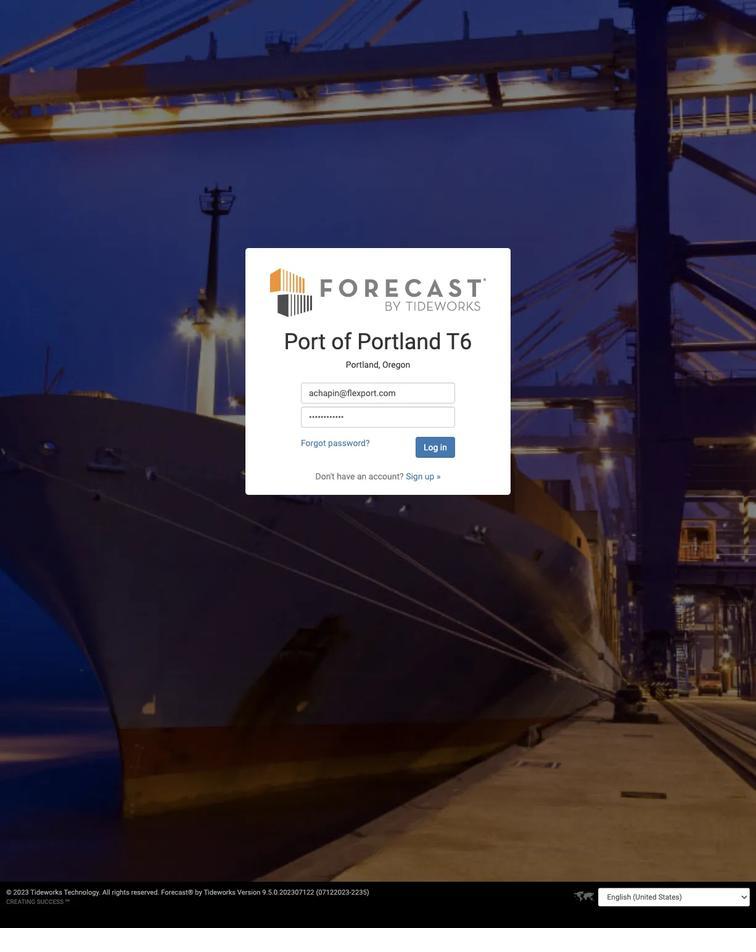 Task type: locate. For each thing, give the bounding box(es) containing it.
1 horizontal spatial tideworks
[[204, 889, 236, 897]]

0 horizontal spatial tideworks
[[30, 889, 62, 897]]

forgot password? link
[[301, 438, 370, 448]]

account?
[[369, 471, 404, 481]]

2023
[[13, 889, 29, 897]]

℠
[[65, 898, 70, 905]]

sign
[[406, 471, 423, 481]]

forecast® by tideworks image
[[270, 266, 486, 318]]

tideworks up success
[[30, 889, 62, 897]]

©
[[6, 889, 12, 897]]

9.5.0.202307122
[[262, 889, 314, 897]]

Password password field
[[301, 406, 455, 427]]

in
[[440, 442, 447, 452]]

by
[[195, 889, 202, 897]]

portland
[[357, 329, 442, 355]]

tideworks right the by
[[204, 889, 236, 897]]

t6
[[447, 329, 472, 355]]

have
[[337, 471, 355, 481]]

tideworks
[[30, 889, 62, 897], [204, 889, 236, 897]]

don't
[[316, 471, 335, 481]]

creating
[[6, 898, 35, 905]]



Task type: vqa. For each thing, say whether or not it's contained in the screenshot.
Line: to the right
no



Task type: describe. For each thing, give the bounding box(es) containing it.
rights
[[112, 889, 130, 897]]

Email or username text field
[[301, 382, 455, 403]]

technology.
[[64, 889, 101, 897]]

log
[[424, 442, 438, 452]]

password?
[[328, 438, 370, 448]]

all
[[102, 889, 110, 897]]

forgot password? log in
[[301, 438, 447, 452]]

© 2023 tideworks technology. all rights reserved. forecast® by tideworks version 9.5.0.202307122 (07122023-2235) creating success ℠
[[6, 889, 369, 905]]

up
[[425, 471, 435, 481]]

oregon
[[383, 360, 410, 370]]

port
[[284, 329, 326, 355]]

portland,
[[346, 360, 380, 370]]

forecast®
[[161, 889, 193, 897]]

2 tideworks from the left
[[204, 889, 236, 897]]

an
[[357, 471, 367, 481]]

forgot
[[301, 438, 326, 448]]

of
[[332, 329, 352, 355]]

reserved.
[[131, 889, 159, 897]]

version
[[237, 889, 261, 897]]

1 tideworks from the left
[[30, 889, 62, 897]]

(07122023-
[[316, 889, 351, 897]]

»
[[437, 471, 441, 481]]

success
[[37, 898, 64, 905]]

2235)
[[351, 889, 369, 897]]

port of portland t6 portland, oregon
[[284, 329, 472, 370]]

don't have an account? sign up »
[[316, 471, 441, 481]]

log in button
[[416, 437, 455, 458]]

sign up » link
[[406, 471, 441, 481]]



